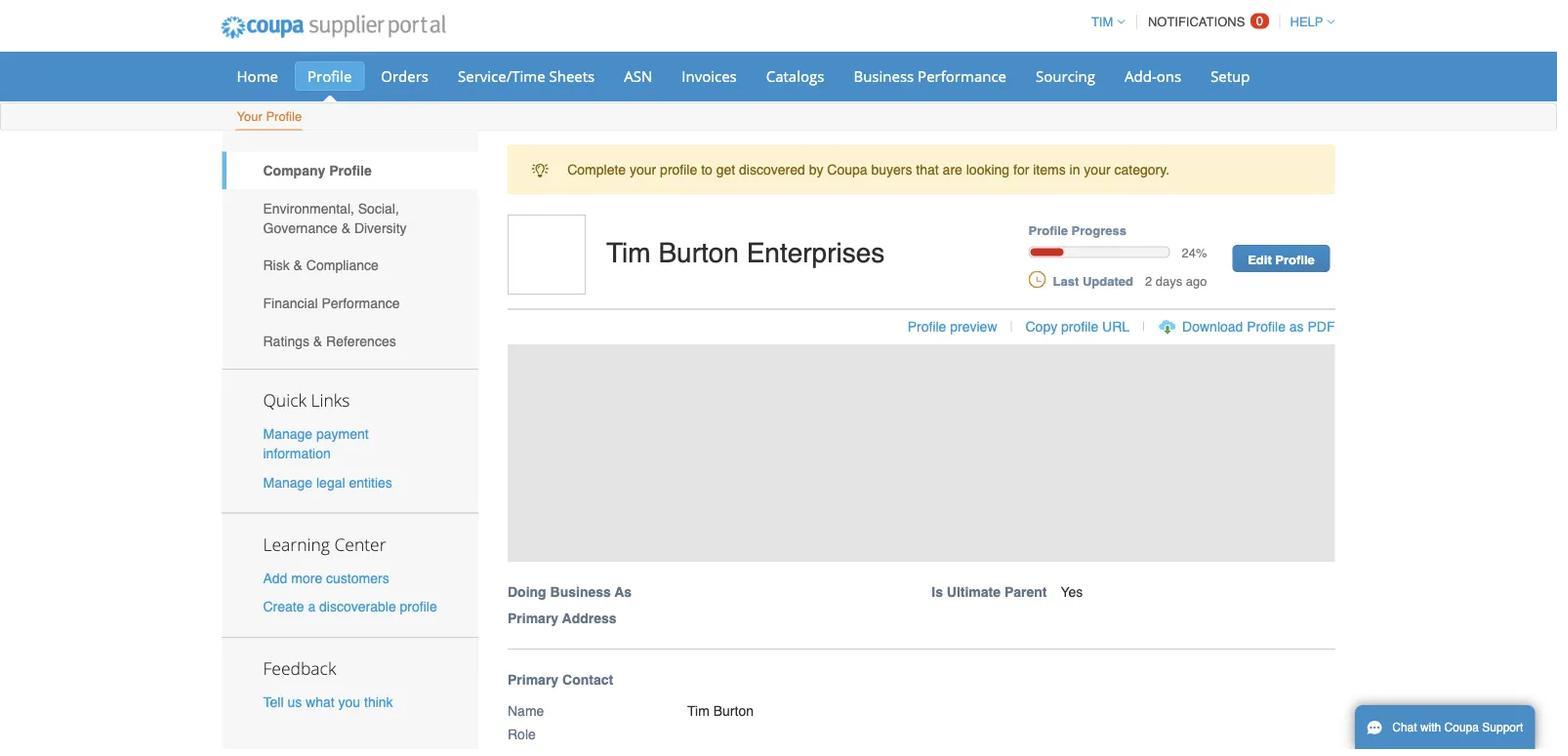 Task type: describe. For each thing, give the bounding box(es) containing it.
complete your profile to get discovered by coupa buyers that are looking for items in your category.
[[567, 162, 1170, 177]]

asn
[[624, 66, 652, 86]]

environmental, social, governance & diversity
[[263, 201, 407, 236]]

last
[[1053, 274, 1079, 289]]

add-
[[1125, 66, 1157, 86]]

environmental,
[[263, 201, 354, 216]]

& for compliance
[[293, 258, 303, 274]]

tim burton enterprises banner
[[501, 215, 1356, 650]]

profile inside button
[[1061, 319, 1099, 335]]

tell us what you think button
[[263, 693, 393, 712]]

manage payment information
[[263, 427, 369, 462]]

catalogs
[[766, 66, 824, 86]]

for
[[1013, 162, 1029, 177]]

pdf
[[1308, 319, 1335, 335]]

performance for business performance
[[918, 66, 1007, 86]]

sourcing link
[[1023, 62, 1108, 91]]

role
[[508, 728, 536, 743]]

setup
[[1211, 66, 1250, 86]]

copy profile url button
[[1026, 317, 1130, 336]]

support
[[1482, 722, 1523, 735]]

ultimate
[[947, 585, 1001, 601]]

asn link
[[611, 62, 665, 91]]

what
[[306, 695, 335, 711]]

information
[[263, 446, 331, 462]]

coupa inside complete your profile to get discovered by coupa buyers that are looking for items in your category. alert
[[827, 162, 868, 177]]

risk & compliance link
[[222, 247, 478, 285]]

quick links
[[263, 389, 350, 412]]

payment
[[316, 427, 369, 442]]

address
[[562, 611, 617, 627]]

are
[[943, 162, 963, 177]]

manage payment information link
[[263, 427, 369, 462]]

as
[[615, 585, 632, 601]]

download profile as pdf
[[1182, 319, 1335, 335]]

service/time sheets link
[[445, 62, 608, 91]]

chat
[[1392, 722, 1417, 735]]

2 your from the left
[[1084, 162, 1111, 177]]

notifications 0
[[1148, 14, 1263, 29]]

coupa inside chat with coupa support button
[[1445, 722, 1479, 735]]

contact
[[562, 673, 613, 688]]

setup link
[[1198, 62, 1263, 91]]

0
[[1256, 14, 1263, 28]]

ons
[[1157, 66, 1181, 86]]

get
[[716, 162, 735, 177]]

updated
[[1083, 274, 1133, 289]]

profile down coupa supplier portal image
[[308, 66, 352, 86]]

add more customers
[[263, 571, 389, 586]]

burton for tim burton enterprises
[[658, 237, 739, 269]]

financial
[[263, 296, 318, 311]]

us
[[287, 695, 302, 711]]

governance
[[263, 220, 338, 236]]

social,
[[358, 201, 399, 216]]

tell us what you think
[[263, 695, 393, 711]]

discoverable
[[319, 599, 396, 615]]

primary for primary contact
[[508, 673, 559, 688]]

manage for manage payment information
[[263, 427, 313, 442]]

profile left preview
[[908, 319, 946, 335]]

think
[[364, 695, 393, 711]]

is ultimate parent
[[932, 585, 1047, 601]]

& inside environmental, social, governance & diversity
[[341, 220, 351, 236]]

progress
[[1072, 223, 1127, 238]]

company profile
[[263, 163, 372, 179]]

tim burton
[[687, 704, 754, 719]]

financial performance link
[[222, 285, 478, 322]]

manage legal entities link
[[263, 475, 392, 491]]

url
[[1102, 319, 1130, 335]]

2 days ago
[[1145, 274, 1207, 289]]

is
[[932, 585, 943, 601]]

download
[[1182, 319, 1243, 335]]

business inside tim burton enterprises banner
[[550, 585, 611, 601]]

diversity
[[354, 220, 407, 236]]

ago
[[1186, 274, 1207, 289]]

primary contact
[[508, 673, 613, 688]]

complete
[[567, 162, 626, 177]]

profile progress
[[1029, 223, 1127, 238]]

in
[[1070, 162, 1080, 177]]

compliance
[[306, 258, 379, 274]]

download profile as pdf button
[[1182, 317, 1335, 336]]

orders
[[381, 66, 429, 86]]

profile right the edit
[[1275, 252, 1315, 267]]

invoices
[[682, 66, 737, 86]]

financial performance
[[263, 296, 400, 311]]

company profile link
[[222, 152, 478, 190]]

edit profile link
[[1233, 245, 1330, 272]]

that
[[916, 162, 939, 177]]

doing business as
[[508, 585, 632, 601]]

ratings & references link
[[222, 322, 478, 360]]

to
[[701, 162, 713, 177]]

tell
[[263, 695, 284, 711]]

profile inside alert
[[660, 162, 697, 177]]

24%
[[1182, 246, 1207, 261]]

doing
[[508, 585, 546, 601]]

your
[[237, 109, 262, 124]]

customers
[[326, 571, 389, 586]]

feedback
[[263, 657, 336, 680]]

complete your profile to get discovered by coupa buyers that are looking for items in your category. alert
[[508, 145, 1335, 194]]



Task type: vqa. For each thing, say whether or not it's contained in the screenshot.
Add Peer
no



Task type: locate. For each thing, give the bounding box(es) containing it.
profile inside button
[[1247, 319, 1286, 335]]

coupa right the with
[[1445, 722, 1479, 735]]

profile right discoverable
[[400, 599, 437, 615]]

add more customers link
[[263, 571, 389, 586]]

invoices link
[[669, 62, 750, 91]]

orders link
[[368, 62, 441, 91]]

navigation containing notifications 0
[[1083, 3, 1335, 41]]

create
[[263, 599, 304, 615]]

2 vertical spatial &
[[313, 333, 322, 349]]

1 horizontal spatial profile
[[660, 162, 697, 177]]

0 vertical spatial business
[[854, 66, 914, 86]]

0 horizontal spatial &
[[293, 258, 303, 274]]

entities
[[349, 475, 392, 491]]

burton for tim burton
[[713, 704, 754, 719]]

risk & compliance
[[263, 258, 379, 274]]

profile right your
[[266, 109, 302, 124]]

add-ons link
[[1112, 62, 1194, 91]]

2 vertical spatial tim
[[687, 704, 710, 719]]

manage for manage legal entities
[[263, 475, 313, 491]]

tim for tim burton
[[687, 704, 710, 719]]

profile
[[308, 66, 352, 86], [266, 109, 302, 124], [329, 163, 372, 179], [1029, 223, 1068, 238], [1275, 252, 1315, 267], [908, 319, 946, 335], [1247, 319, 1286, 335]]

profile preview
[[908, 319, 997, 335]]

& for references
[[313, 333, 322, 349]]

home
[[237, 66, 278, 86]]

performance up are
[[918, 66, 1007, 86]]

learning center
[[263, 533, 386, 556]]

1 vertical spatial manage
[[263, 475, 313, 491]]

environmental, social, governance & diversity link
[[222, 190, 478, 247]]

0 horizontal spatial business
[[550, 585, 611, 601]]

1 horizontal spatial business
[[854, 66, 914, 86]]

legal
[[316, 475, 345, 491]]

edit profile
[[1248, 252, 1315, 267]]

your profile
[[237, 109, 302, 124]]

manage
[[263, 427, 313, 442], [263, 475, 313, 491]]

tim burton enterprises image
[[508, 215, 586, 295]]

profile left to on the left top
[[660, 162, 697, 177]]

parent
[[1005, 585, 1047, 601]]

2 primary from the top
[[508, 673, 559, 688]]

profile preview link
[[908, 319, 997, 335]]

your right complete
[[630, 162, 656, 177]]

ratings & references
[[263, 333, 396, 349]]

notifications
[[1148, 15, 1245, 29]]

1 horizontal spatial &
[[313, 333, 322, 349]]

chat with coupa support button
[[1355, 706, 1535, 751]]

tim for tim
[[1091, 15, 1113, 29]]

primary up name
[[508, 673, 559, 688]]

1 manage from the top
[[263, 427, 313, 442]]

1 vertical spatial tim
[[606, 237, 651, 269]]

ratings
[[263, 333, 309, 349]]

preview
[[950, 319, 997, 335]]

add-ons
[[1125, 66, 1181, 86]]

2 horizontal spatial tim
[[1091, 15, 1113, 29]]

tim burton enterprises
[[606, 237, 885, 269]]

1 horizontal spatial performance
[[918, 66, 1007, 86]]

with
[[1420, 722, 1441, 735]]

2 horizontal spatial profile
[[1061, 319, 1099, 335]]

by
[[809, 162, 823, 177]]

1 vertical spatial business
[[550, 585, 611, 601]]

service/time
[[458, 66, 545, 86]]

items
[[1033, 162, 1066, 177]]

coupa supplier portal image
[[207, 3, 459, 52]]

2 horizontal spatial &
[[341, 220, 351, 236]]

tim link
[[1083, 15, 1125, 29]]

1 horizontal spatial tim
[[687, 704, 710, 719]]

primary address
[[508, 611, 617, 627]]

0 vertical spatial &
[[341, 220, 351, 236]]

looking
[[966, 162, 1010, 177]]

1 vertical spatial profile
[[1061, 319, 1099, 335]]

& left diversity
[[341, 220, 351, 236]]

& inside the risk & compliance link
[[293, 258, 303, 274]]

1 vertical spatial &
[[293, 258, 303, 274]]

your right in
[[1084, 162, 1111, 177]]

tim inside navigation
[[1091, 15, 1113, 29]]

manage inside manage payment information
[[263, 427, 313, 442]]

&
[[341, 220, 351, 236], [293, 258, 303, 274], [313, 333, 322, 349]]

help link
[[1281, 15, 1335, 29]]

primary inside tim burton enterprises banner
[[508, 611, 559, 627]]

1 your from the left
[[630, 162, 656, 177]]

business up address
[[550, 585, 611, 601]]

primary down doing
[[508, 611, 559, 627]]

1 vertical spatial primary
[[508, 673, 559, 688]]

1 vertical spatial burton
[[713, 704, 754, 719]]

tim for tim burton enterprises
[[606, 237, 651, 269]]

profile up social,
[[329, 163, 372, 179]]

0 vertical spatial coupa
[[827, 162, 868, 177]]

primary
[[508, 611, 559, 627], [508, 673, 559, 688]]

profile left the as
[[1247, 319, 1286, 335]]

0 vertical spatial profile
[[660, 162, 697, 177]]

learning
[[263, 533, 330, 556]]

more
[[291, 571, 322, 586]]

your profile link
[[236, 105, 303, 130]]

manage legal entities
[[263, 475, 392, 491]]

0 vertical spatial tim
[[1091, 15, 1113, 29]]

2 manage from the top
[[263, 475, 313, 491]]

primary for primary address
[[508, 611, 559, 627]]

0 horizontal spatial performance
[[322, 296, 400, 311]]

1 horizontal spatial your
[[1084, 162, 1111, 177]]

your
[[630, 162, 656, 177], [1084, 162, 1111, 177]]

tim inside banner
[[606, 237, 651, 269]]

0 horizontal spatial your
[[630, 162, 656, 177]]

coupa right the by
[[827, 162, 868, 177]]

business right catalogs
[[854, 66, 914, 86]]

discovered
[[739, 162, 805, 177]]

& right risk
[[293, 258, 303, 274]]

profile left url
[[1061, 319, 1099, 335]]

profile left progress
[[1029, 223, 1068, 238]]

yes
[[1061, 585, 1083, 601]]

0 vertical spatial manage
[[263, 427, 313, 442]]

chat with coupa support
[[1392, 722, 1523, 735]]

references
[[326, 333, 396, 349]]

center
[[334, 533, 386, 556]]

background image
[[508, 345, 1335, 563]]

0 vertical spatial burton
[[658, 237, 739, 269]]

business
[[854, 66, 914, 86], [550, 585, 611, 601]]

days
[[1156, 274, 1183, 289]]

0 horizontal spatial profile
[[400, 599, 437, 615]]

2 vertical spatial profile
[[400, 599, 437, 615]]

1 vertical spatial performance
[[322, 296, 400, 311]]

0 horizontal spatial coupa
[[827, 162, 868, 177]]

manage down information at the bottom
[[263, 475, 313, 491]]

navigation
[[1083, 3, 1335, 41]]

copy profile url
[[1026, 319, 1130, 335]]

quick
[[263, 389, 307, 412]]

manage up information at the bottom
[[263, 427, 313, 442]]

create a discoverable profile link
[[263, 599, 437, 615]]

1 vertical spatial coupa
[[1445, 722, 1479, 735]]

0 vertical spatial primary
[[508, 611, 559, 627]]

help
[[1290, 15, 1323, 29]]

business performance link
[[841, 62, 1019, 91]]

you
[[338, 695, 360, 711]]

a
[[308, 599, 316, 615]]

profile
[[660, 162, 697, 177], [1061, 319, 1099, 335], [400, 599, 437, 615]]

burton inside tim burton enterprises banner
[[658, 237, 739, 269]]

burton
[[658, 237, 739, 269], [713, 704, 754, 719]]

create a discoverable profile
[[263, 599, 437, 615]]

performance for financial performance
[[322, 296, 400, 311]]

1 horizontal spatial coupa
[[1445, 722, 1479, 735]]

sourcing
[[1036, 66, 1095, 86]]

performance up the references
[[322, 296, 400, 311]]

0 horizontal spatial tim
[[606, 237, 651, 269]]

0 vertical spatial performance
[[918, 66, 1007, 86]]

1 primary from the top
[[508, 611, 559, 627]]

& inside ratings & references link
[[313, 333, 322, 349]]

category.
[[1114, 162, 1170, 177]]

home link
[[224, 62, 291, 91]]

enterprises
[[747, 237, 885, 269]]

& right ratings
[[313, 333, 322, 349]]



